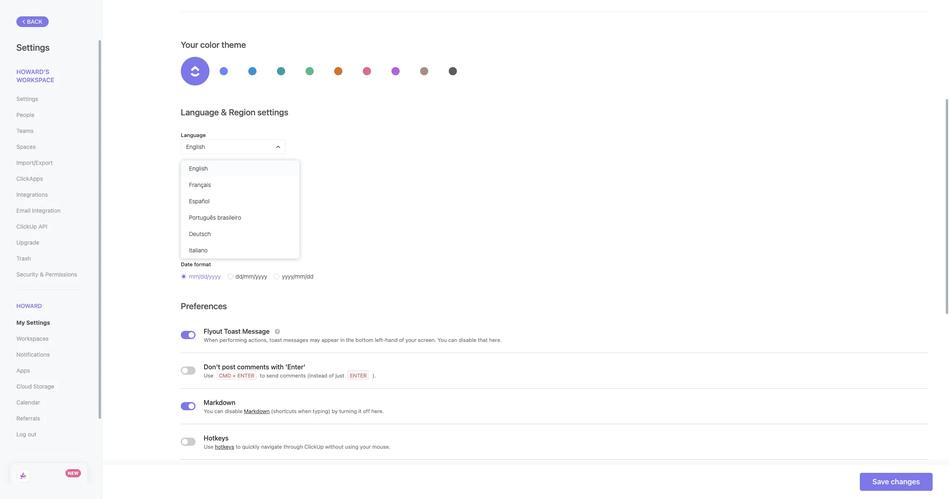 Task type: describe. For each thing, give the bounding box(es) containing it.
format for date format
[[194, 261, 211, 268]]

howard's workspace
[[16, 68, 54, 83]]

0 vertical spatial comments
[[237, 363, 269, 371]]

howard
[[16, 302, 42, 309]]

by
[[332, 408, 338, 414]]

integration
[[32, 207, 61, 214]]

markdown link
[[244, 408, 270, 414]]

to inside hotkeys use hotkeys to quickly navigate through clickup without using your mouse.
[[236, 444, 241, 450]]

through
[[284, 444, 303, 450]]

your color theme
[[181, 40, 246, 50]]

date format
[[181, 261, 211, 268]]

when
[[204, 337, 218, 343]]

italiano
[[189, 247, 208, 254]]

your inside hotkeys use hotkeys to quickly navigate through clickup without using your mouse.
[[360, 444, 371, 450]]

'enter'
[[285, 363, 305, 371]]

security & permissions link
[[16, 268, 81, 281]]

appear
[[322, 337, 339, 343]]

0 horizontal spatial the
[[201, 206, 210, 213]]

calendar
[[211, 206, 233, 213]]

).
[[372, 372, 376, 379]]

don't post comments with 'enter' use cmd + enter to send comments (instead of just enter ).
[[204, 363, 376, 379]]

just
[[335, 372, 344, 379]]

my settings
[[16, 319, 50, 326]]

log
[[16, 431, 26, 438]]

monday
[[223, 218, 244, 225]]

save
[[873, 477, 889, 486]]

yyyy/mm/dd
[[282, 273, 314, 280]]

1 vertical spatial english
[[189, 165, 208, 172]]

clickup inside hotkeys use hotkeys to quickly navigate through clickup without using your mouse.
[[304, 444, 324, 450]]

email integration
[[16, 207, 61, 214]]

howard's
[[16, 68, 49, 75]]

24 hour
[[189, 245, 209, 252]]

upgrade link
[[16, 236, 81, 250]]

0 vertical spatial can
[[448, 337, 457, 343]]

my settings link
[[16, 316, 81, 330]]

my
[[16, 319, 25, 326]]

people
[[16, 111, 34, 118]]

1 vertical spatial settings
[[16, 95, 38, 102]]

your
[[181, 40, 198, 50]]

quickly
[[242, 444, 260, 450]]

time
[[181, 234, 193, 240]]

may
[[310, 337, 320, 343]]

toast
[[224, 328, 241, 335]]

1 vertical spatial comments
[[280, 372, 306, 379]]

deutsch
[[189, 230, 211, 237]]

navigate
[[261, 444, 282, 450]]

spaces
[[16, 143, 36, 150]]

start
[[181, 206, 193, 213]]

0 horizontal spatial timezone
[[181, 163, 206, 170]]

sunday
[[189, 218, 208, 225]]

hand
[[385, 337, 398, 343]]

to inside don't post comments with 'enter' use cmd + enter to send comments (instead of just enter ).
[[260, 372, 265, 379]]

time format
[[181, 234, 212, 240]]

notifications
[[16, 351, 50, 358]]

1 horizontal spatial here.
[[489, 337, 502, 343]]

off
[[363, 408, 370, 414]]

actions,
[[248, 337, 268, 343]]

0 horizontal spatial changes
[[244, 191, 264, 197]]

use inside don't post comments with 'enter' use cmd + enter to send comments (instead of just enter ).
[[204, 372, 213, 379]]

brasileiro
[[217, 214, 241, 221]]

log out link
[[16, 428, 81, 442]]

settings element
[[0, 0, 102, 499]]

hour
[[197, 245, 209, 252]]

disable inside markdown you can disable markdown (shortcuts when typing) by turning it off here.
[[225, 408, 243, 414]]

message
[[242, 328, 270, 335]]

language & region settings
[[181, 107, 288, 117]]

1 enter from the left
[[237, 372, 254, 379]]

of right me
[[214, 191, 219, 197]]

log out
[[16, 431, 36, 438]]

toast
[[269, 337, 282, 343]]

settings link
[[16, 92, 81, 106]]

bottom
[[356, 337, 373, 343]]

cloud
[[16, 383, 32, 390]]

calendar
[[16, 399, 40, 406]]

workspaces link
[[16, 332, 81, 346]]

settings
[[257, 107, 288, 117]]

cloud storage link
[[16, 380, 81, 394]]

it
[[358, 408, 362, 414]]

& for region
[[221, 107, 227, 117]]

24
[[189, 245, 196, 252]]

trash link
[[16, 252, 81, 266]]

preferences
[[181, 301, 227, 311]]

when
[[298, 408, 311, 414]]

mm/dd/yyyy
[[189, 273, 221, 280]]

language for language & region settings
[[181, 107, 219, 117]]

(instead
[[307, 372, 327, 379]]

1 horizontal spatial disable
[[459, 337, 476, 343]]

language for language
[[181, 132, 206, 138]]

cloud storage
[[16, 383, 54, 390]]

new
[[68, 471, 79, 476]]

0 horizontal spatial markdown
[[204, 399, 235, 406]]

markdown you can disable markdown (shortcuts when typing) by turning it off here.
[[204, 399, 384, 414]]

turning
[[339, 408, 357, 414]]

dd/mm/yyyy
[[236, 273, 267, 280]]

theme
[[222, 40, 246, 50]]

+
[[233, 372, 236, 379]]

people link
[[16, 108, 81, 122]]

spaces link
[[16, 140, 81, 154]]

hotkeys
[[215, 444, 234, 450]]

flyout
[[204, 328, 222, 335]]

storage
[[33, 383, 54, 390]]



Task type: vqa. For each thing, say whether or not it's contained in the screenshot.
task name or type '/' for commands TEXT BOX
no



Task type: locate. For each thing, give the bounding box(es) containing it.
1 vertical spatial can
[[214, 408, 223, 414]]

english inside dropdown button
[[186, 143, 205, 150]]

import/export
[[16, 159, 53, 166]]

mouse.
[[372, 444, 390, 450]]

use down hotkeys
[[204, 444, 213, 450]]

1 horizontal spatial comments
[[280, 372, 306, 379]]

typing)
[[313, 408, 330, 414]]

with
[[271, 363, 284, 371]]

settings up people
[[16, 95, 38, 102]]

upgrade
[[16, 239, 39, 246]]

0 vertical spatial here.
[[489, 337, 502, 343]]

1 vertical spatial to
[[236, 444, 241, 450]]

0 vertical spatial settings
[[16, 42, 50, 53]]

1 horizontal spatial clickup
[[304, 444, 324, 450]]

clickapps
[[16, 175, 43, 182]]

your left screen.
[[406, 337, 417, 343]]

messages
[[283, 337, 308, 343]]

workspace
[[16, 76, 54, 83]]

1 vertical spatial language
[[181, 132, 206, 138]]

format up hour
[[195, 234, 212, 240]]

0 horizontal spatial disable
[[225, 408, 243, 414]]

of down the español
[[195, 206, 200, 213]]

you up hotkeys
[[204, 408, 213, 414]]

2 enter from the left
[[350, 372, 367, 379]]

0 vertical spatial you
[[438, 337, 447, 343]]

markdown left (shortcuts
[[244, 408, 270, 414]]

1 horizontal spatial you
[[438, 337, 447, 343]]

left-
[[375, 337, 385, 343]]

notify me of timezone changes
[[191, 191, 264, 197]]

clickup api
[[16, 223, 47, 230]]

& left region
[[221, 107, 227, 117]]

disable left that
[[459, 337, 476, 343]]

of inside don't post comments with 'enter' use cmd + enter to send comments (instead of just enter ).
[[329, 372, 334, 379]]

0 horizontal spatial can
[[214, 408, 223, 414]]

email
[[16, 207, 30, 214]]

0 horizontal spatial to
[[236, 444, 241, 450]]

1 vertical spatial markdown
[[244, 408, 270, 414]]

clickup inside settings element
[[16, 223, 37, 230]]

of
[[214, 191, 219, 197], [195, 206, 200, 213], [399, 337, 404, 343], [329, 372, 334, 379]]

workspaces
[[16, 335, 49, 342]]

the up português
[[201, 206, 210, 213]]

0 vertical spatial format
[[195, 234, 212, 240]]

0 horizontal spatial clickup
[[16, 223, 37, 230]]

here. inside markdown you can disable markdown (shortcuts when typing) by turning it off here.
[[371, 408, 384, 414]]

that
[[478, 337, 488, 343]]

enter left the ').'
[[350, 372, 367, 379]]

1 horizontal spatial can
[[448, 337, 457, 343]]

here. right off
[[371, 408, 384, 414]]

color
[[200, 40, 220, 50]]

1 horizontal spatial changes
[[891, 477, 920, 486]]

use inside hotkeys use hotkeys to quickly navigate through clickup without using your mouse.
[[204, 444, 213, 450]]

here. right that
[[489, 337, 502, 343]]

2 use from the top
[[204, 444, 213, 450]]

calendar link
[[16, 396, 81, 410]]

of left just
[[329, 372, 334, 379]]

0 vertical spatial your
[[406, 337, 417, 343]]

to left send
[[260, 372, 265, 379]]

security & permissions
[[16, 271, 77, 278]]

format up the mm/dd/yyyy
[[194, 261, 211, 268]]

1 vertical spatial your
[[360, 444, 371, 450]]

0 horizontal spatial enter
[[237, 372, 254, 379]]

start of the calendar week
[[181, 206, 248, 213]]

français
[[189, 181, 211, 188]]

1 use from the top
[[204, 372, 213, 379]]

0 vertical spatial english
[[186, 143, 205, 150]]

changes inside save changes button
[[891, 477, 920, 486]]

settings
[[16, 42, 50, 53], [16, 95, 38, 102], [26, 319, 50, 326]]

settings up workspaces
[[26, 319, 50, 326]]

format for time format
[[195, 234, 212, 240]]

can up hotkeys
[[214, 408, 223, 414]]

(shortcuts
[[271, 408, 297, 414]]

changes up week in the top of the page
[[244, 191, 264, 197]]

1 vertical spatial disable
[[225, 408, 243, 414]]

settings up howard's
[[16, 42, 50, 53]]

send
[[266, 372, 278, 379]]

& right security
[[40, 271, 44, 278]]

português brasileiro
[[189, 214, 241, 221]]

comments up send
[[237, 363, 269, 371]]

0 horizontal spatial &
[[40, 271, 44, 278]]

1 vertical spatial clickup
[[304, 444, 324, 450]]

timezone
[[181, 163, 206, 170], [221, 191, 243, 197]]

1 horizontal spatial enter
[[350, 372, 367, 379]]

clickup
[[16, 223, 37, 230], [304, 444, 324, 450]]

comments down ''enter''
[[280, 372, 306, 379]]

1 horizontal spatial markdown
[[244, 408, 270, 414]]

using
[[345, 444, 358, 450]]

markdown down cmd
[[204, 399, 235, 406]]

teams
[[16, 127, 34, 134]]

2 vertical spatial settings
[[26, 319, 50, 326]]

hotkeys
[[204, 435, 229, 442]]

referrals
[[16, 415, 40, 422]]

date
[[181, 261, 193, 268]]

timezone up week in the top of the page
[[221, 191, 243, 197]]

english
[[186, 143, 205, 150], [189, 165, 208, 172]]

integrations link
[[16, 188, 81, 202]]

0 vertical spatial clickup
[[16, 223, 37, 230]]

0 horizontal spatial here.
[[371, 408, 384, 414]]

disable left the markdown link
[[225, 408, 243, 414]]

0 horizontal spatial comments
[[237, 363, 269, 371]]

1 horizontal spatial the
[[346, 337, 354, 343]]

back link
[[16, 16, 49, 27]]

back
[[27, 18, 42, 25]]

notify
[[191, 191, 205, 197]]

referrals link
[[16, 412, 81, 426]]

trash
[[16, 255, 31, 262]]

me
[[206, 191, 213, 197]]

security
[[16, 271, 38, 278]]

1 vertical spatial &
[[40, 271, 44, 278]]

español
[[189, 198, 210, 205]]

to left the quickly
[[236, 444, 241, 450]]

format
[[195, 234, 212, 240], [194, 261, 211, 268]]

hotkeys use hotkeys to quickly navigate through clickup without using your mouse.
[[204, 435, 390, 450]]

0 vertical spatial language
[[181, 107, 219, 117]]

permissions
[[45, 271, 77, 278]]

1 vertical spatial format
[[194, 261, 211, 268]]

can inside markdown you can disable markdown (shortcuts when typing) by turning it off here.
[[214, 408, 223, 414]]

& for permissions
[[40, 271, 44, 278]]

don't
[[204, 363, 220, 371]]

markdown
[[204, 399, 235, 406], [244, 408, 270, 414]]

integrations
[[16, 191, 48, 198]]

your right using
[[360, 444, 371, 450]]

0 vertical spatial the
[[201, 206, 210, 213]]

enter right the +
[[237, 372, 254, 379]]

1 horizontal spatial your
[[406, 337, 417, 343]]

to
[[260, 372, 265, 379], [236, 444, 241, 450]]

1 vertical spatial the
[[346, 337, 354, 343]]

0 vertical spatial markdown
[[204, 399, 235, 406]]

0 vertical spatial disable
[[459, 337, 476, 343]]

clickup left without
[[304, 444, 324, 450]]

português
[[189, 214, 216, 221]]

1 vertical spatial timezone
[[221, 191, 243, 197]]

here.
[[489, 337, 502, 343], [371, 408, 384, 414]]

1 vertical spatial use
[[204, 444, 213, 450]]

performing
[[220, 337, 247, 343]]

& inside settings element
[[40, 271, 44, 278]]

0 vertical spatial to
[[260, 372, 265, 379]]

1 vertical spatial here.
[[371, 408, 384, 414]]

without
[[325, 444, 344, 450]]

hotkeys link
[[215, 444, 234, 450]]

1 language from the top
[[181, 107, 219, 117]]

clickup up upgrade
[[16, 223, 37, 230]]

0 horizontal spatial your
[[360, 444, 371, 450]]

0 vertical spatial timezone
[[181, 163, 206, 170]]

email integration link
[[16, 204, 81, 218]]

2 language from the top
[[181, 132, 206, 138]]

import/export link
[[16, 156, 81, 170]]

changes right save at bottom right
[[891, 477, 920, 486]]

notifications link
[[16, 348, 81, 362]]

out
[[28, 431, 36, 438]]

of right hand
[[399, 337, 404, 343]]

when performing actions, toast messages may appear in the bottom left-hand of your screen. you can disable that here.
[[204, 337, 502, 343]]

0 vertical spatial &
[[221, 107, 227, 117]]

use down don't
[[204, 372, 213, 379]]

0 horizontal spatial you
[[204, 408, 213, 414]]

region
[[229, 107, 255, 117]]

1 horizontal spatial &
[[221, 107, 227, 117]]

timezone up français
[[181, 163, 206, 170]]

1 horizontal spatial timezone
[[221, 191, 243, 197]]

you right screen.
[[438, 337, 447, 343]]

1 vertical spatial changes
[[891, 477, 920, 486]]

you inside markdown you can disable markdown (shortcuts when typing) by turning it off here.
[[204, 408, 213, 414]]

in
[[340, 337, 345, 343]]

1 horizontal spatial to
[[260, 372, 265, 379]]

can right screen.
[[448, 337, 457, 343]]

0 vertical spatial use
[[204, 372, 213, 379]]

clickup api link
[[16, 220, 81, 234]]

0 vertical spatial changes
[[244, 191, 264, 197]]

1 vertical spatial you
[[204, 408, 213, 414]]

the right in at the bottom left of page
[[346, 337, 354, 343]]



